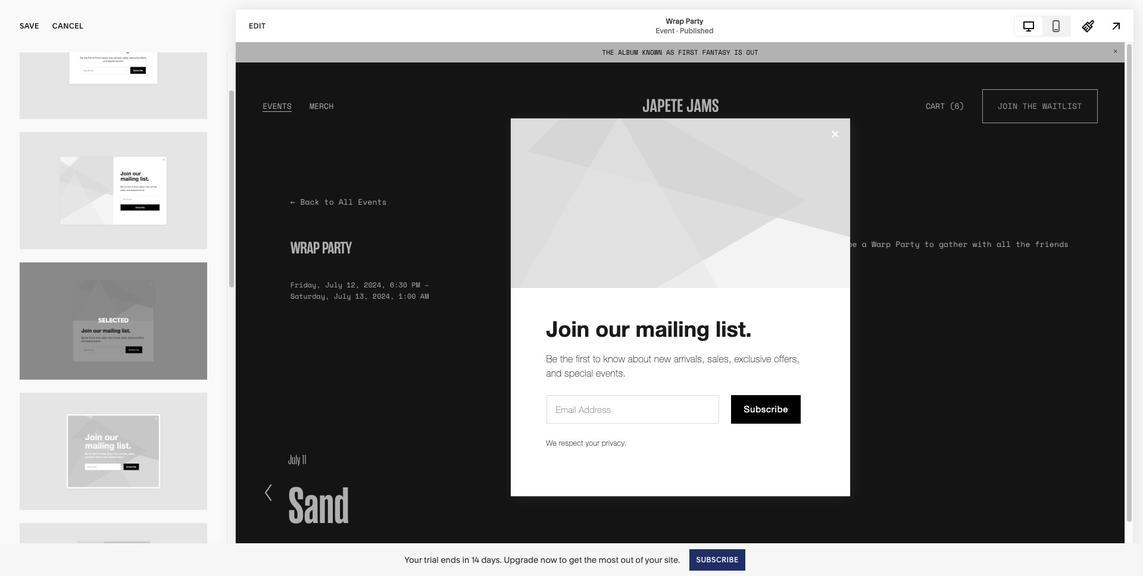 Task type: vqa. For each thing, say whether or not it's contained in the screenshot.
descriptions
no



Task type: locate. For each thing, give the bounding box(es) containing it.
days.
[[481, 555, 502, 566]]

tab list
[[1015, 16, 1070, 35]]

overlay center card 04 image
[[20, 393, 207, 510]]

14
[[471, 555, 479, 566]]

in
[[462, 555, 469, 566]]

to
[[559, 555, 567, 566]]

party
[[686, 16, 704, 25]]

edit
[[249, 21, 266, 30]]

wrap party event · published
[[656, 16, 714, 35]]

save
[[20, 21, 39, 30]]

trial
[[424, 555, 439, 566]]

get
[[569, 555, 582, 566]]

site.
[[665, 555, 680, 566]]

of
[[636, 555, 643, 566]]

overlay center card 05 image
[[20, 523, 207, 577]]

your
[[405, 555, 422, 566]]

ends
[[441, 555, 460, 566]]

out
[[621, 555, 634, 566]]

your
[[645, 555, 663, 566]]

·
[[677, 26, 678, 35]]

subscribe
[[697, 555, 739, 564]]



Task type: describe. For each thing, give the bounding box(es) containing it.
cancel
[[52, 21, 83, 30]]

cancel button
[[52, 13, 83, 39]]

subscribe button
[[690, 549, 746, 571]]

edit button
[[241, 15, 274, 37]]

wrap
[[666, 16, 684, 25]]

the
[[584, 555, 597, 566]]

upgrade
[[504, 555, 539, 566]]

most
[[599, 555, 619, 566]]

overlay center card 03 image
[[20, 263, 207, 380]]

event
[[656, 26, 675, 35]]

selected
[[98, 317, 129, 325]]

overlay center card 01 image
[[20, 2, 207, 119]]

overlay center card 02 image
[[20, 132, 207, 249]]

now
[[541, 555, 557, 566]]

your trial ends in 14 days. upgrade now to get the most out of your site.
[[405, 555, 680, 566]]

published
[[680, 26, 714, 35]]

save button
[[20, 13, 39, 39]]



